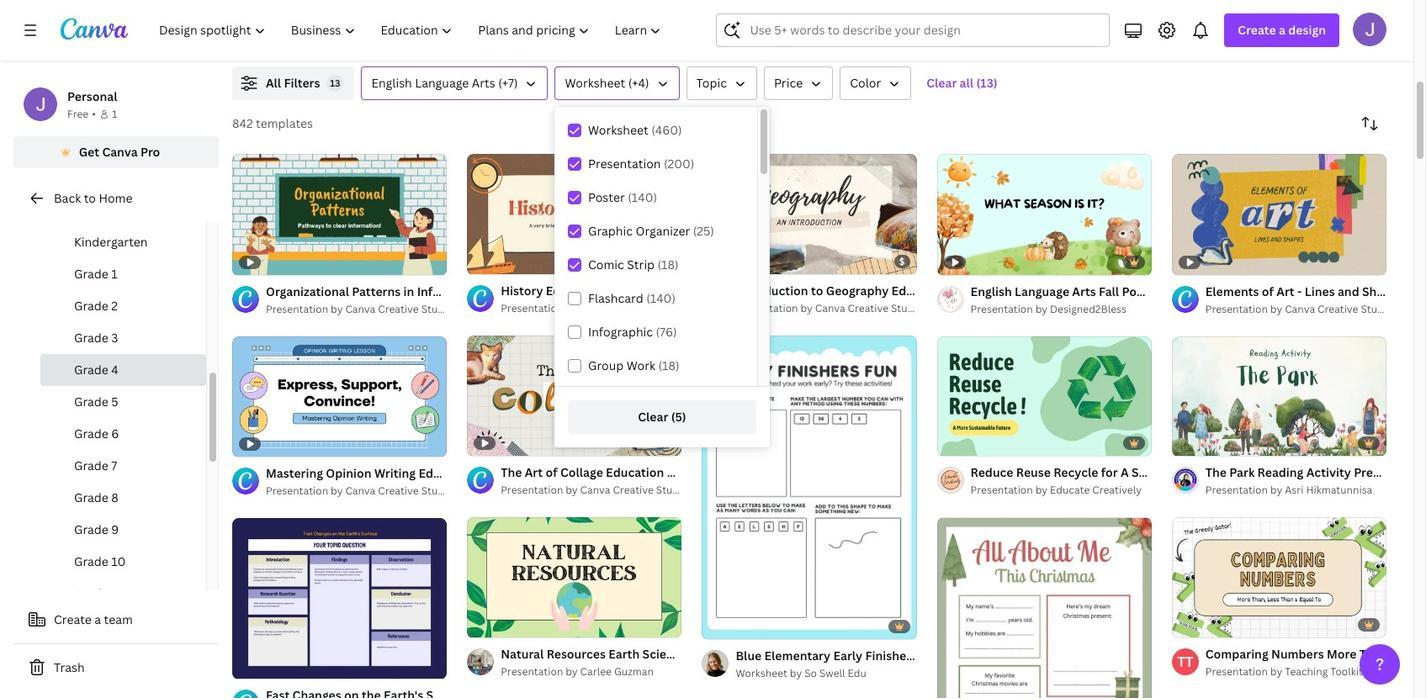 Task type: describe. For each thing, give the bounding box(es) containing it.
grade 10 link
[[40, 546, 206, 578]]

1 of 3
[[244, 659, 268, 672]]

grade for grade 5
[[74, 394, 108, 410]]

10 for presentation by educate creatively
[[968, 436, 979, 449]]

back
[[54, 190, 81, 206]]

to for electricity
[[649, 12, 661, 28]]

create for create a design
[[1238, 22, 1276, 38]]

1 of 10 for presentation by educate creatively
[[949, 436, 979, 449]]

to for home
[[84, 190, 96, 206]]

worksheet up the presentation (200)
[[588, 122, 649, 138]]

lesson by canva creative studio link for energy transformation
[[1188, 29, 1426, 46]]

clear (5)
[[638, 409, 686, 425]]

english
[[371, 75, 412, 91]]

grade 5
[[74, 394, 118, 410]]

comic
[[588, 257, 624, 273]]

grade for grade 7
[[74, 458, 108, 474]]

to for waves
[[341, 12, 353, 28]]

price
[[774, 75, 803, 91]]

worksheet (460)
[[588, 122, 682, 138]]

grade for grade 4
[[74, 362, 108, 378]]

arts
[[472, 75, 495, 91]]

infographic (76)
[[588, 324, 677, 340]]

blue elementary early finishers activity worksheet worksheet by so swell edu
[[736, 648, 1029, 681]]

grade 6
[[74, 426, 119, 442]]

of for presentation by carlee guzman
[[486, 618, 495, 631]]

of for presentation by asri hikmatunnisa
[[1191, 436, 1200, 449]]

lesson for introduction to electricity
[[573, 30, 607, 45]]

0 horizontal spatial 1 of 10 link
[[467, 518, 682, 638]]

flashcard (140)
[[588, 290, 676, 306]]

hikmatunnisa
[[1306, 483, 1373, 498]]

creatively
[[1093, 483, 1142, 498]]

all
[[266, 75, 281, 91]]

(460)
[[652, 122, 682, 138]]

of for presentation by teaching toolkit
[[1191, 618, 1200, 631]]

(+7)
[[498, 75, 518, 91]]

10 for presentation by carlee guzman
[[498, 618, 509, 631]]

studio inside the water cycle lesson by canva creative studio
[[1008, 30, 1040, 45]]

waves
[[356, 12, 393, 28]]

group work (18)
[[588, 358, 679, 374]]

grade 7 link
[[40, 450, 206, 482]]

(25)
[[693, 223, 714, 239]]

of for presentation by canva creative studio
[[486, 254, 495, 267]]

designed2bless
[[1050, 302, 1127, 316]]

introduction to waves link
[[266, 11, 520, 29]]

1 of 14 link
[[467, 154, 682, 275]]

canva inside introduction to electricity lesson by canva creative studio
[[624, 30, 655, 45]]

personal
[[67, 88, 117, 104]]

so
[[805, 666, 817, 681]]

1 of 14
[[479, 254, 508, 267]]

transformation
[[1231, 12, 1319, 28]]

by inside the water cycle lesson by canva creative studio
[[917, 30, 929, 45]]

1 for the park reading activity presentation in green watercolor handdrawn style image
[[1184, 436, 1189, 449]]

of inside 1 of 3 link
[[251, 659, 261, 672]]

tt link
[[1172, 649, 1199, 676]]

1 for natural resources earth science presentation in brown green organic style image
[[479, 618, 484, 631]]

swell
[[820, 666, 845, 681]]

1 of 10 link for canva
[[1172, 336, 1387, 457]]

1 of 10 for presentation by carlee guzman
[[479, 618, 509, 631]]

natural resources earth science presentation in brown green organic style image
[[467, 518, 682, 638]]

back to home link
[[13, 182, 219, 215]]

infographic
[[588, 324, 653, 340]]

team
[[104, 612, 133, 628]]

topic button
[[686, 66, 757, 100]]

presentation (200)
[[588, 156, 695, 172]]

worksheet (+4) button
[[555, 66, 680, 100]]

kindergarten link
[[40, 226, 206, 258]]

worksheet right activity
[[968, 648, 1029, 664]]

presentation by carlee guzman link
[[501, 664, 682, 681]]

a for design
[[1279, 22, 1286, 38]]

(200)
[[664, 156, 695, 172]]

clear all (13) button
[[918, 66, 1006, 100]]

get canva pro
[[79, 144, 160, 160]]

introduction for introduction to electricity
[[573, 12, 646, 28]]

energy
[[1188, 12, 1228, 28]]

graphic
[[588, 223, 633, 239]]

canva inside get canva pro button
[[102, 144, 138, 160]]

grade for grade 3
[[74, 330, 108, 346]]

presentation by designed2bless
[[971, 302, 1127, 316]]

creative inside introduction to waves lesson by canva creative studio
[[350, 30, 391, 45]]

clear for clear (5)
[[638, 409, 668, 425]]

energy transformation lesson by canva creative studio
[[1188, 12, 1347, 45]]

by inside introduction to electricity lesson by canva creative studio
[[610, 30, 622, 45]]

worksheet by so swell edu link
[[736, 666, 917, 682]]

toolkit
[[1331, 665, 1363, 679]]

introduction to electricity link
[[573, 11, 827, 29]]

poster
[[588, 189, 625, 205]]

trash
[[54, 660, 85, 676]]

grade 9
[[74, 522, 119, 538]]

grade 5 link
[[40, 386, 206, 418]]

create for create a team
[[54, 612, 92, 628]]

the water cycle lesson by canva creative studio
[[881, 12, 1040, 45]]

asri
[[1285, 483, 1304, 498]]

reduce reuse recycle for a sustainable future education presentation in green blue illustrative style image
[[937, 336, 1152, 457]]

grade 3
[[74, 330, 118, 346]]

9
[[111, 522, 119, 538]]

templates
[[256, 115, 313, 131]]

1 of 3 link
[[232, 518, 447, 680]]

1 for "fast changes on the earth's surface activity research poster in violet grey orange hand drawn style" image
[[244, 659, 249, 672]]

842 templates
[[232, 115, 313, 131]]

clear all (13)
[[927, 75, 998, 91]]

jacob simon image
[[1353, 13, 1387, 46]]

grade for grade 9
[[74, 522, 108, 538]]

lesson by canva creative studio link for introduction to electricity
[[573, 29, 827, 46]]

1 of 10 link for designed2bless
[[937, 336, 1152, 457]]

grade 10
[[74, 554, 126, 570]]

teaching toolkit image
[[1172, 649, 1199, 676]]

teaching
[[1285, 665, 1328, 679]]

•
[[92, 107, 96, 121]]

creative inside energy transformation lesson by canva creative studio
[[1272, 30, 1313, 45]]

design
[[1289, 22, 1326, 38]]

(18) for comic strip (18)
[[658, 257, 679, 273]]

13
[[330, 77, 340, 89]]

1 for reduce reuse recycle for a sustainable future education presentation in green blue illustrative style image
[[949, 436, 954, 449]]

pro
[[141, 144, 160, 160]]

pre-school
[[74, 202, 135, 218]]

all
[[960, 75, 974, 91]]



Task type: vqa. For each thing, say whether or not it's contained in the screenshot.


Task type: locate. For each thing, give the bounding box(es) containing it.
grade
[[74, 266, 108, 282], [74, 298, 108, 314], [74, 330, 108, 346], [74, 362, 108, 378], [74, 394, 108, 410], [74, 426, 108, 442], [74, 458, 108, 474], [74, 490, 108, 506], [74, 522, 108, 538], [74, 554, 108, 570], [74, 586, 108, 602]]

grade inside grade 9 link
[[74, 522, 108, 538]]

by inside blue elementary early finishers activity worksheet worksheet by so swell edu
[[790, 666, 802, 681]]

lesson by canva creative studio link down electricity
[[573, 29, 827, 46]]

7 grade from the top
[[74, 458, 108, 474]]

2
[[111, 298, 118, 314]]

2 horizontal spatial to
[[649, 12, 661, 28]]

1 vertical spatial clear
[[638, 409, 668, 425]]

presentation
[[588, 156, 661, 172], [501, 301, 563, 315], [736, 301, 798, 315], [266, 302, 328, 316], [971, 302, 1033, 316], [1206, 302, 1268, 316], [501, 483, 563, 498], [971, 483, 1033, 498], [1206, 483, 1268, 498], [266, 484, 328, 498], [501, 665, 563, 679], [1206, 665, 1268, 679]]

grade inside grade 3 link
[[74, 330, 108, 346]]

grade 7
[[74, 458, 117, 474]]

grade inside grade 6 link
[[74, 426, 108, 442]]

8
[[111, 490, 118, 506]]

studio inside energy transformation lesson by canva creative studio
[[1315, 30, 1347, 45]]

a left design
[[1279, 22, 1286, 38]]

0 horizontal spatial clear
[[638, 409, 668, 425]]

10 for presentation by asri hikmatunnisa
[[1203, 436, 1214, 449]]

Search search field
[[750, 14, 1099, 46]]

cycle
[[942, 12, 973, 28]]

grade for grade 1
[[74, 266, 108, 282]]

all about me this christmas worksheet in green and red festive style image
[[937, 518, 1152, 698]]

11
[[111, 586, 124, 602]]

create a design
[[1238, 22, 1326, 38]]

create inside button
[[54, 612, 92, 628]]

grade inside grade 1 link
[[74, 266, 108, 282]]

grade left 4
[[74, 362, 108, 378]]

price button
[[764, 66, 833, 100]]

create down energy transformation image
[[1238, 22, 1276, 38]]

2 horizontal spatial 1 of 10
[[1184, 436, 1214, 449]]

of for presentation by educate creatively
[[956, 436, 965, 449]]

1 lesson from the left
[[266, 30, 300, 45]]

worksheet down the blue
[[736, 666, 788, 681]]

1 vertical spatial a
[[95, 612, 101, 628]]

by inside introduction to waves lesson by canva creative studio
[[302, 30, 315, 45]]

canva inside the water cycle lesson by canva creative studio
[[932, 30, 962, 45]]

flashcard
[[588, 290, 644, 306]]

3 grade from the top
[[74, 330, 108, 346]]

grade 8 link
[[40, 482, 206, 514]]

grade inside grade 2 link
[[74, 298, 108, 314]]

graphic organizer (25)
[[588, 223, 714, 239]]

1 of 10 for presentation by asri hikmatunnisa
[[1184, 436, 1214, 449]]

grade left "5"
[[74, 394, 108, 410]]

blue elementary early finishers activity worksheet link
[[736, 647, 1029, 666]]

4 grade from the top
[[74, 362, 108, 378]]

grade inside grade 7 link
[[74, 458, 108, 474]]

blue
[[736, 648, 762, 664]]

presentation by educate creatively
[[971, 483, 1142, 498]]

7
[[111, 458, 117, 474]]

lesson by canva creative studio link down waves
[[266, 29, 520, 46]]

0 vertical spatial create
[[1238, 22, 1276, 38]]

0 horizontal spatial to
[[84, 190, 96, 206]]

grade down grade 2
[[74, 330, 108, 346]]

of inside 1 of 14 link
[[486, 254, 495, 267]]

10
[[968, 436, 979, 449], [1203, 436, 1214, 449], [111, 554, 126, 570], [498, 618, 509, 631]]

1 vertical spatial create
[[54, 612, 92, 628]]

grade inside grade 8 link
[[74, 490, 108, 506]]

(140) for poster (140)
[[628, 189, 657, 205]]

create inside "dropdown button"
[[1238, 22, 1276, 38]]

grade 4
[[74, 362, 119, 378]]

grade inside grade 5 link
[[74, 394, 108, 410]]

top level navigation element
[[148, 13, 676, 47]]

back to home
[[54, 190, 133, 206]]

2 lesson by canva creative studio link from the left
[[573, 29, 827, 46]]

grade for grade 11
[[74, 586, 108, 602]]

of inside the 1 of 18 link
[[1191, 618, 1200, 631]]

1 of 10
[[949, 436, 979, 449], [1184, 436, 1214, 449], [479, 618, 509, 631]]

3 inside 1 of 3 link
[[263, 659, 268, 672]]

the
[[881, 12, 902, 28]]

3 lesson from the left
[[881, 30, 915, 45]]

1 lesson by canva creative studio link from the left
[[266, 29, 520, 46]]

2 horizontal spatial 1 of 10 link
[[1172, 336, 1387, 457]]

5 grade from the top
[[74, 394, 108, 410]]

1 of 18 link
[[1172, 518, 1387, 638]]

0 horizontal spatial create
[[54, 612, 92, 628]]

1 horizontal spatial create
[[1238, 22, 1276, 38]]

clear left (5)
[[638, 409, 668, 425]]

presentation by canva creative studio link
[[501, 300, 688, 317], [736, 300, 923, 317], [266, 301, 453, 318], [1206, 301, 1393, 318], [501, 483, 688, 499], [266, 483, 453, 500]]

11 grade from the top
[[74, 586, 108, 602]]

the park reading activity presentation in green watercolor handdrawn style image
[[1172, 336, 1387, 457]]

clear for clear all (13)
[[927, 75, 957, 91]]

introduction inside introduction to electricity lesson by canva creative studio
[[573, 12, 646, 28]]

to left electricity
[[649, 12, 661, 28]]

6 grade from the top
[[74, 426, 108, 442]]

to inside "link"
[[84, 190, 96, 206]]

pre-
[[74, 202, 98, 218]]

color button
[[840, 66, 912, 100]]

lesson by canva creative studio link
[[266, 29, 520, 46], [573, 29, 827, 46], [881, 29, 1134, 46], [1188, 29, 1426, 46]]

1 vertical spatial 3
[[263, 659, 268, 672]]

grade inside "grade 10" link
[[74, 554, 108, 570]]

comic strip (18)
[[588, 257, 679, 273]]

lesson inside energy transformation lesson by canva creative studio
[[1188, 30, 1222, 45]]

0 vertical spatial a
[[1279, 22, 1286, 38]]

get canva pro button
[[13, 136, 219, 168]]

lesson down energy
[[1188, 30, 1222, 45]]

introduction up filters
[[266, 12, 339, 28]]

to inside introduction to electricity lesson by canva creative studio
[[649, 12, 661, 28]]

presentation by asri hikmatunnisa link
[[1206, 483, 1387, 499]]

(18) right the strip
[[658, 257, 679, 273]]

create
[[1238, 22, 1276, 38], [54, 612, 92, 628]]

create a design button
[[1225, 13, 1340, 47]]

grade 11 link
[[40, 578, 206, 610]]

introduction for introduction to waves
[[266, 12, 339, 28]]

create down grade 11
[[54, 612, 92, 628]]

a inside button
[[95, 612, 101, 628]]

grade up grade 2
[[74, 266, 108, 282]]

grade for grade 2
[[74, 298, 108, 314]]

lesson inside the water cycle lesson by canva creative studio
[[881, 30, 915, 45]]

presentation by carlee guzman
[[501, 665, 654, 679]]

presentation by designed2bless link
[[971, 301, 1152, 318]]

1 horizontal spatial 3
[[263, 659, 268, 672]]

clear left all
[[927, 75, 957, 91]]

lesson inside introduction to electricity lesson by canva creative studio
[[573, 30, 607, 45]]

school
[[98, 202, 135, 218]]

1 grade from the top
[[74, 266, 108, 282]]

lesson by canva creative studio link down transformation
[[1188, 29, 1426, 46]]

the water cycle link
[[881, 11, 1134, 29]]

grade up create a team
[[74, 586, 108, 602]]

to left waves
[[341, 12, 353, 28]]

grade for grade 6
[[74, 426, 108, 442]]

(140) down the presentation (200)
[[628, 189, 657, 205]]

presentation by asri hikmatunnisa
[[1206, 483, 1373, 498]]

9 grade from the top
[[74, 522, 108, 538]]

lesson by canva creative studio link for introduction to waves
[[266, 29, 520, 46]]

poster (140)
[[588, 189, 657, 205]]

grade down grade 9
[[74, 554, 108, 570]]

creative inside the water cycle lesson by canva creative studio
[[965, 30, 1005, 45]]

activity
[[920, 648, 965, 664]]

canva inside energy transformation lesson by canva creative studio
[[1239, 30, 1270, 45]]

1 horizontal spatial introduction
[[573, 12, 646, 28]]

4
[[111, 362, 119, 378]]

introduction up worksheet (+4)
[[573, 12, 646, 28]]

grade left 7
[[74, 458, 108, 474]]

a for team
[[95, 612, 101, 628]]

grade for grade 10
[[74, 554, 108, 570]]

finishers
[[865, 648, 917, 664]]

grade 8
[[74, 490, 118, 506]]

worksheet inside button
[[565, 75, 625, 91]]

10 grade from the top
[[74, 554, 108, 570]]

trash link
[[13, 651, 219, 685]]

2 grade from the top
[[74, 298, 108, 314]]

free •
[[67, 107, 96, 121]]

3 lesson by canva creative studio link from the left
[[881, 29, 1134, 46]]

worksheet left (+4)
[[565, 75, 625, 91]]

grade inside grade 11 link
[[74, 586, 108, 602]]

clear
[[927, 75, 957, 91], [638, 409, 668, 425]]

lesson inside introduction to waves lesson by canva creative studio
[[266, 30, 300, 45]]

lesson for the water cycle
[[881, 30, 915, 45]]

1 horizontal spatial 1 of 10 link
[[937, 336, 1152, 457]]

lesson up all
[[266, 30, 300, 45]]

fast changes on the earth's surface activity research poster in violet grey orange hand drawn style image
[[232, 518, 447, 679]]

studio inside introduction to electricity lesson by canva creative studio
[[700, 30, 732, 45]]

1 vertical spatial (140)
[[646, 290, 676, 306]]

creative
[[350, 30, 391, 45], [657, 30, 698, 45], [965, 30, 1005, 45], [1272, 30, 1313, 45], [613, 301, 654, 315], [848, 301, 889, 315], [378, 302, 419, 316], [1318, 302, 1359, 316], [613, 483, 654, 498], [378, 484, 419, 498]]

studio
[[393, 30, 425, 45], [700, 30, 732, 45], [1008, 30, 1040, 45], [1315, 30, 1347, 45], [656, 301, 688, 315], [891, 301, 923, 315], [421, 302, 453, 316], [1361, 302, 1393, 316], [656, 483, 688, 498], [421, 484, 453, 498]]

by inside energy transformation lesson by canva creative studio
[[1225, 30, 1237, 45]]

lesson by canva creative studio link up the (13)
[[881, 29, 1134, 46]]

4 lesson by canva creative studio link from the left
[[1188, 29, 1426, 46]]

lesson down the
[[881, 30, 915, 45]]

presentation by teaching toolkit
[[1206, 665, 1363, 679]]

0 vertical spatial (18)
[[658, 257, 679, 273]]

electricity
[[664, 12, 723, 28]]

introduction inside introduction to waves lesson by canva creative studio
[[266, 12, 339, 28]]

teaching toolkit element
[[1172, 649, 1199, 676]]

Sort by button
[[1353, 107, 1387, 141]]

studio inside introduction to waves lesson by canva creative studio
[[393, 30, 425, 45]]

1 for comparing numbers more than, less than and equal to education presentation in green and brown alligator cartoon style image
[[1184, 618, 1189, 631]]

(+4)
[[628, 75, 649, 91]]

strip
[[627, 257, 655, 273]]

(140) for flashcard (140)
[[646, 290, 676, 306]]

grade 2
[[74, 298, 118, 314]]

kindergarten
[[74, 234, 148, 250]]

5
[[111, 394, 118, 410]]

1 horizontal spatial to
[[341, 12, 353, 28]]

color
[[850, 75, 881, 91]]

2 introduction from the left
[[573, 12, 646, 28]]

filters
[[284, 75, 320, 91]]

creative inside introduction to electricity lesson by canva creative studio
[[657, 30, 698, 45]]

None search field
[[717, 13, 1110, 47]]

0 horizontal spatial a
[[95, 612, 101, 628]]

1 horizontal spatial a
[[1279, 22, 1286, 38]]

introduction to electricity lesson by canva creative studio
[[573, 12, 732, 45]]

worksheet (+4)
[[565, 75, 649, 91]]

4 lesson from the left
[[1188, 30, 1222, 45]]

a inside "dropdown button"
[[1279, 22, 1286, 38]]

0 horizontal spatial introduction
[[266, 12, 339, 28]]

language
[[415, 75, 469, 91]]

energy transformation image
[[1155, 0, 1426, 4]]

a left team
[[95, 612, 101, 628]]

introduction to geography education presentation in a brown and beige scrapbook style image
[[702, 154, 917, 275]]

1 for the history education presentation skeleton in a brown beige yellow friendly handdrawn style image
[[479, 254, 484, 267]]

(140) up (76)
[[646, 290, 676, 306]]

create a team
[[54, 612, 133, 628]]

lesson for introduction to waves
[[266, 30, 300, 45]]

13 filter options selected element
[[327, 75, 344, 92]]

comparing numbers more than, less than and equal to education presentation in green and brown alligator cartoon style image
[[1172, 518, 1387, 638]]

18
[[1203, 618, 1213, 631]]

0 horizontal spatial 3
[[111, 330, 118, 346]]

1 introduction from the left
[[266, 12, 339, 28]]

create a team button
[[13, 603, 219, 637]]

1 horizontal spatial 1 of 10
[[949, 436, 979, 449]]

0 vertical spatial clear
[[927, 75, 957, 91]]

0 horizontal spatial 1 of 10
[[479, 618, 509, 631]]

lesson by canva creative studio link for the water cycle
[[881, 29, 1134, 46]]

edu
[[848, 666, 867, 681]]

to inside introduction to waves lesson by canva creative studio
[[341, 12, 353, 28]]

14
[[498, 254, 508, 267]]

(18) right work
[[658, 358, 679, 374]]

0 vertical spatial (140)
[[628, 189, 657, 205]]

to right back
[[84, 190, 96, 206]]

2 lesson from the left
[[573, 30, 607, 45]]

canva inside introduction to waves lesson by canva creative studio
[[317, 30, 347, 45]]

clear (5) button
[[568, 401, 757, 434]]

to
[[341, 12, 353, 28], [649, 12, 661, 28], [84, 190, 96, 206]]

introduction
[[266, 12, 339, 28], [573, 12, 646, 28]]

elementary
[[765, 648, 831, 664]]

grade left 9
[[74, 522, 108, 538]]

(18) for group work (18)
[[658, 358, 679, 374]]

0 vertical spatial 3
[[111, 330, 118, 346]]

grade left 2
[[74, 298, 108, 314]]

8 grade from the top
[[74, 490, 108, 506]]

grade left '8'
[[74, 490, 108, 506]]

3 inside grade 3 link
[[111, 330, 118, 346]]

1 vertical spatial (18)
[[658, 358, 679, 374]]

english language arts (+7)
[[371, 75, 518, 91]]

842
[[232, 115, 253, 131]]

introduction to waves lesson by canva creative studio
[[266, 12, 425, 45]]

blue elementary early finishers activity worksheet image
[[702, 336, 917, 639]]

presentation by teaching toolkit link
[[1206, 664, 1387, 681]]

grade for grade 8
[[74, 490, 108, 506]]

1 horizontal spatial clear
[[927, 75, 957, 91]]

grade 9 link
[[40, 514, 206, 546]]

grade left 6
[[74, 426, 108, 442]]

history education presentation skeleton in a brown beige yellow friendly handdrawn style image
[[467, 154, 682, 275]]

lesson up worksheet (+4)
[[573, 30, 607, 45]]



